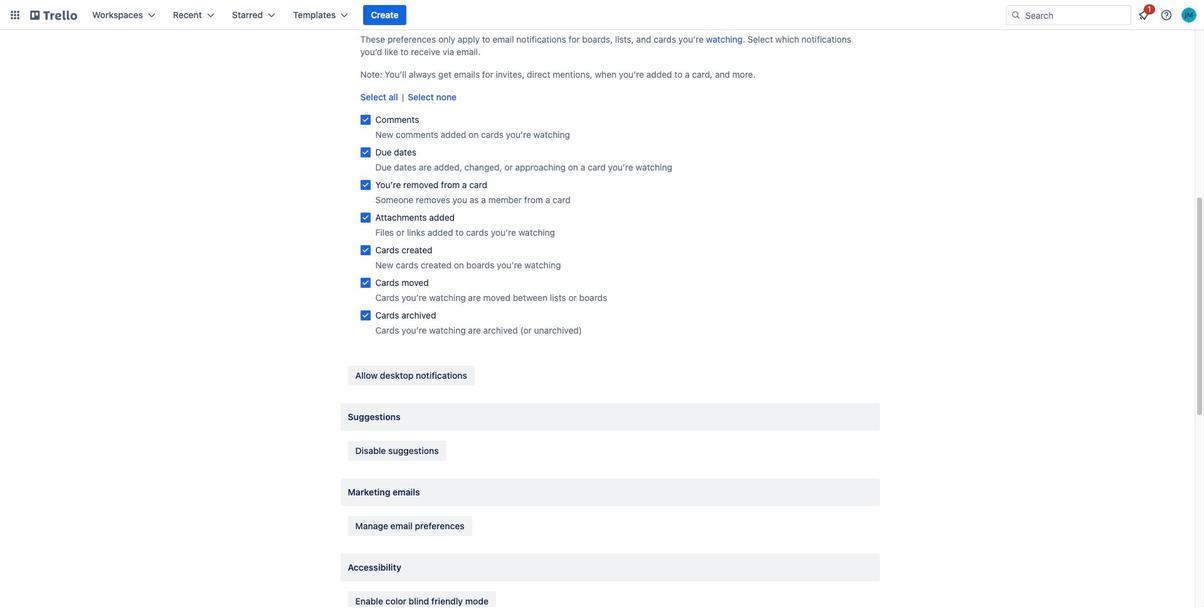 Task type: locate. For each thing, give the bounding box(es) containing it.
jeremy miller (jeremymiller198) image
[[1182, 8, 1197, 23]]

Search field
[[1007, 5, 1132, 25]]

open information menu image
[[1161, 9, 1174, 21]]

primary element
[[0, 0, 1205, 30]]



Task type: vqa. For each thing, say whether or not it's contained in the screenshot.
SEARCH Icon
yes



Task type: describe. For each thing, give the bounding box(es) containing it.
1 notification image
[[1137, 8, 1152, 23]]

search image
[[1012, 10, 1022, 20]]

back to home image
[[30, 5, 77, 25]]



